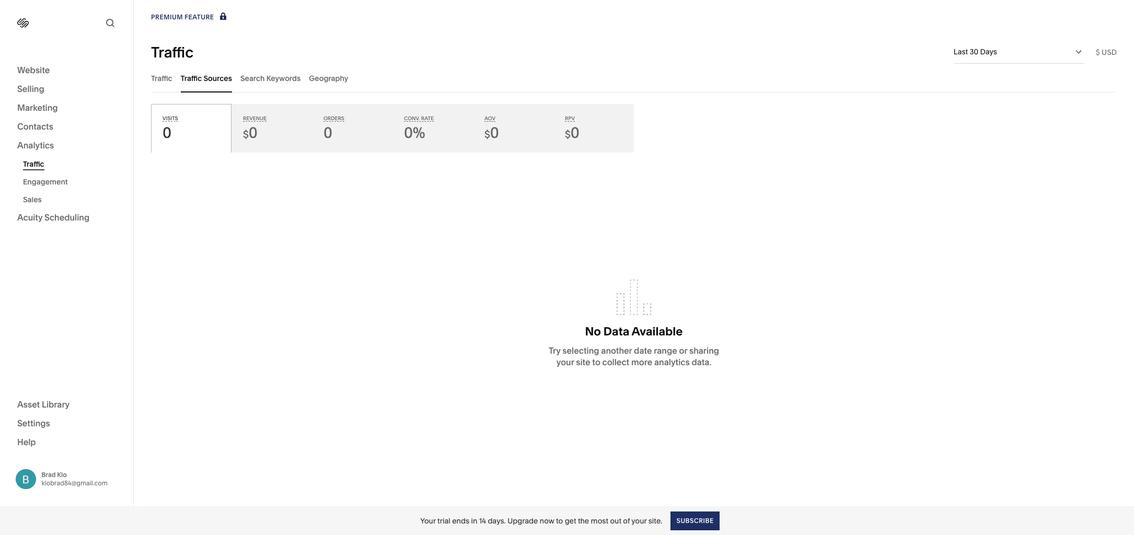 Task type: vqa. For each thing, say whether or not it's contained in the screenshot.
most
yes



Task type: describe. For each thing, give the bounding box(es) containing it.
selecting
[[563, 346, 599, 356]]

upgrade
[[508, 516, 538, 526]]

premium
[[151, 13, 183, 21]]

subscribe
[[677, 517, 714, 525]]

orders 0
[[324, 116, 344, 142]]

0 for revenue
[[249, 124, 258, 142]]

days
[[980, 47, 997, 56]]

rpv
[[565, 116, 575, 121]]

traffic inside traffic link
[[23, 159, 44, 169]]

subscribe button
[[671, 511, 720, 530]]

acuity scheduling
[[17, 212, 89, 223]]

premium feature button
[[151, 11, 229, 23]]

marketing
[[17, 102, 58, 113]]

last 30 days
[[954, 47, 997, 56]]

range
[[654, 346, 677, 356]]

$ usd
[[1096, 47, 1117, 57]]

sales link
[[23, 191, 122, 209]]

traffic sources
[[181, 73, 232, 83]]

engagement
[[23, 177, 68, 187]]

or
[[679, 346, 687, 356]]

another
[[601, 346, 632, 356]]

more
[[631, 357, 652, 368]]

contacts link
[[17, 121, 116, 133]]

1 vertical spatial your
[[632, 516, 647, 526]]

most
[[591, 516, 608, 526]]

website link
[[17, 64, 116, 77]]

asset
[[17, 399, 40, 410]]

no data available
[[585, 325, 683, 339]]

0 horizontal spatial to
[[556, 516, 563, 526]]

no
[[585, 325, 601, 339]]

rate
[[421, 116, 434, 121]]

website
[[17, 65, 50, 75]]

traffic up visits
[[151, 73, 172, 83]]

asset library link
[[17, 399, 116, 411]]

ends
[[452, 516, 469, 526]]

search keywords
[[240, 73, 301, 83]]

in
[[471, 516, 477, 526]]

of
[[623, 516, 630, 526]]

traffic link
[[23, 155, 122, 173]]

date
[[634, 346, 652, 356]]

days.
[[488, 516, 506, 526]]

revenue
[[243, 116, 267, 121]]

marketing link
[[17, 102, 116, 114]]

traffic sources button
[[181, 64, 232, 93]]

klobrad84@gmail.com
[[42, 479, 108, 487]]

traffic up traffic button
[[151, 43, 193, 61]]

feature
[[185, 13, 214, 21]]

$ for rpv
[[565, 129, 571, 141]]

data.
[[692, 357, 712, 368]]

help
[[17, 437, 36, 447]]

your inside try selecting another date range or sharing your site to collect more analytics data.
[[557, 357, 574, 368]]

the
[[578, 516, 589, 526]]

traffic inside traffic sources button
[[181, 73, 202, 83]]

aov
[[485, 116, 496, 121]]

brad
[[42, 471, 56, 479]]

last 30 days button
[[954, 40, 1084, 63]]

klo
[[57, 471, 67, 479]]

conv. rate 0%
[[404, 116, 434, 142]]

$ 0 for revenue
[[243, 124, 258, 142]]

traffic button
[[151, 64, 172, 93]]

14
[[479, 516, 486, 526]]

$ 0 for rpv
[[565, 124, 580, 142]]

to inside try selecting another date range or sharing your site to collect more analytics data.
[[592, 357, 601, 368]]

visits 0
[[163, 116, 178, 142]]



Task type: locate. For each thing, give the bounding box(es) containing it.
last
[[954, 47, 968, 56]]

traffic left sources
[[181, 73, 202, 83]]

tab list containing traffic
[[151, 64, 1117, 93]]

keywords
[[266, 73, 301, 83]]

selling
[[17, 84, 44, 94]]

sources
[[204, 73, 232, 83]]

$ 0 down rpv
[[565, 124, 580, 142]]

traffic
[[151, 43, 193, 61], [151, 73, 172, 83], [181, 73, 202, 83], [23, 159, 44, 169]]

engagement link
[[23, 173, 122, 191]]

tab list
[[151, 64, 1117, 93]]

help link
[[17, 436, 36, 448]]

$ 0 down revenue at the top left
[[243, 124, 258, 142]]

$ 0
[[243, 124, 258, 142], [485, 124, 499, 142], [565, 124, 580, 142]]

site.
[[649, 516, 663, 526]]

traffic down analytics
[[23, 159, 44, 169]]

0 for aov
[[490, 124, 499, 142]]

30
[[970, 47, 979, 56]]

0 down revenue at the top left
[[249, 124, 258, 142]]

0 horizontal spatial $ 0
[[243, 124, 258, 142]]

search keywords button
[[240, 64, 301, 93]]

4 0 from the left
[[490, 124, 499, 142]]

search
[[240, 73, 265, 83]]

orders
[[324, 116, 344, 121]]

geography button
[[309, 64, 348, 93]]

get
[[565, 516, 576, 526]]

2 horizontal spatial $ 0
[[565, 124, 580, 142]]

0%
[[404, 124, 425, 142]]

0 horizontal spatial your
[[557, 357, 574, 368]]

your trial ends in 14 days. upgrade now to get the most out of your site.
[[420, 516, 663, 526]]

1 horizontal spatial $ 0
[[485, 124, 499, 142]]

contacts
[[17, 121, 53, 132]]

analytics
[[17, 140, 54, 151]]

your right of
[[632, 516, 647, 526]]

usd
[[1102, 47, 1117, 57]]

geography
[[309, 73, 348, 83]]

scheduling
[[44, 212, 89, 223]]

1 $ 0 from the left
[[243, 124, 258, 142]]

0
[[163, 124, 172, 142], [249, 124, 258, 142], [324, 124, 332, 142], [490, 124, 499, 142], [571, 124, 580, 142]]

analytics
[[654, 357, 690, 368]]

visits
[[163, 116, 178, 121]]

to
[[592, 357, 601, 368], [556, 516, 563, 526]]

library
[[42, 399, 70, 410]]

0 vertical spatial your
[[557, 357, 574, 368]]

to right site
[[592, 357, 601, 368]]

$
[[1096, 47, 1100, 57], [243, 129, 249, 141], [485, 129, 490, 141], [565, 129, 571, 141]]

0 down aov
[[490, 124, 499, 142]]

asset library
[[17, 399, 70, 410]]

0 inside visits 0
[[163, 124, 172, 142]]

$ left usd
[[1096, 47, 1100, 57]]

0 for rpv
[[571, 124, 580, 142]]

1 vertical spatial to
[[556, 516, 563, 526]]

0 vertical spatial to
[[592, 357, 601, 368]]

settings
[[17, 418, 50, 428]]

0 down the orders
[[324, 124, 332, 142]]

data
[[604, 325, 630, 339]]

selling link
[[17, 83, 116, 96]]

1 horizontal spatial to
[[592, 357, 601, 368]]

collect
[[602, 357, 629, 368]]

2 0 from the left
[[249, 124, 258, 142]]

site
[[576, 357, 590, 368]]

available
[[632, 325, 683, 339]]

premium feature
[[151, 13, 214, 21]]

3 $ 0 from the left
[[565, 124, 580, 142]]

1 horizontal spatial your
[[632, 516, 647, 526]]

your
[[420, 516, 436, 526]]

1 0 from the left
[[163, 124, 172, 142]]

to left get
[[556, 516, 563, 526]]

0 down visits
[[163, 124, 172, 142]]

try selecting another date range or sharing your site to collect more analytics data.
[[549, 346, 719, 368]]

trial
[[438, 516, 451, 526]]

2 $ 0 from the left
[[485, 124, 499, 142]]

$ for aov
[[485, 129, 490, 141]]

sales
[[23, 195, 42, 204]]

3 0 from the left
[[324, 124, 332, 142]]

$ down rpv
[[565, 129, 571, 141]]

$ for revenue
[[243, 129, 249, 141]]

0 down rpv
[[571, 124, 580, 142]]

your
[[557, 357, 574, 368], [632, 516, 647, 526]]

now
[[540, 516, 554, 526]]

acuity scheduling link
[[17, 212, 116, 224]]

$ down aov
[[485, 129, 490, 141]]

analytics link
[[17, 140, 116, 152]]

settings link
[[17, 417, 116, 430]]

conv.
[[404, 116, 420, 121]]

out
[[610, 516, 622, 526]]

acuity
[[17, 212, 43, 223]]

try
[[549, 346, 561, 356]]

$ 0 down aov
[[485, 124, 499, 142]]

5 0 from the left
[[571, 124, 580, 142]]

your down try
[[557, 357, 574, 368]]

$ down revenue at the top left
[[243, 129, 249, 141]]

$ 0 for aov
[[485, 124, 499, 142]]

0 inside 'orders 0'
[[324, 124, 332, 142]]

brad klo klobrad84@gmail.com
[[42, 471, 108, 487]]

sharing
[[689, 346, 719, 356]]



